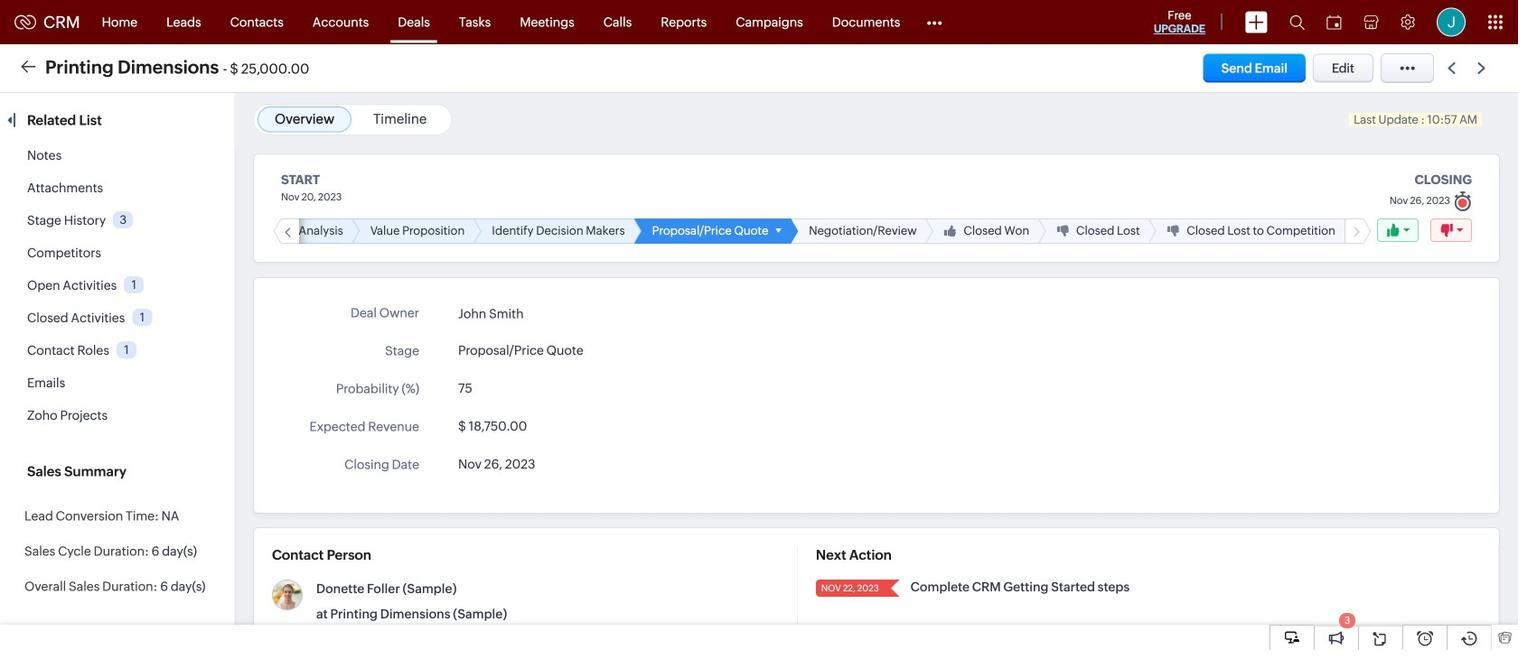 Task type: vqa. For each thing, say whether or not it's contained in the screenshot.
Calendar IMAGE
yes



Task type: describe. For each thing, give the bounding box(es) containing it.
search element
[[1279, 0, 1316, 44]]

profile element
[[1426, 0, 1476, 44]]

previous record image
[[1448, 62, 1456, 74]]

profile image
[[1437, 8, 1466, 37]]

create menu element
[[1234, 0, 1279, 44]]

search image
[[1289, 14, 1305, 30]]

logo image
[[14, 15, 36, 29]]

create menu image
[[1245, 11, 1268, 33]]

Other Modules field
[[915, 8, 954, 37]]



Task type: locate. For each thing, give the bounding box(es) containing it.
calendar image
[[1326, 15, 1342, 29]]

next record image
[[1477, 62, 1489, 74]]



